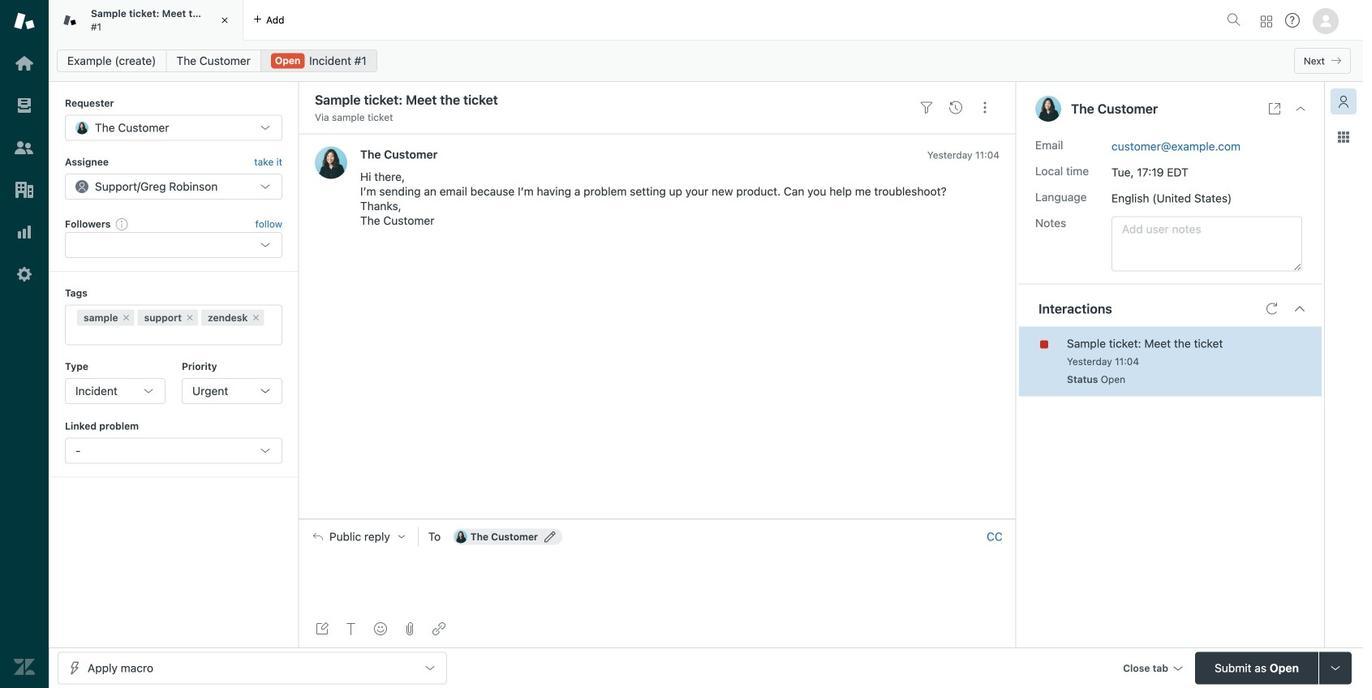 Task type: locate. For each thing, give the bounding box(es) containing it.
Yesterday 11:04 text field
[[928, 149, 1000, 161]]

Add user notes text field
[[1112, 216, 1303, 272]]

ticket actions image
[[979, 101, 992, 114]]

reporting image
[[14, 222, 35, 243]]

secondary element
[[49, 45, 1364, 77]]

0 horizontal spatial remove image
[[121, 313, 131, 323]]

edit user image
[[545, 531, 556, 543]]

events image
[[950, 101, 963, 114]]

get help image
[[1286, 13, 1301, 28]]

tabs tab list
[[49, 0, 1221, 41]]

tab
[[49, 0, 244, 41]]

remove image
[[121, 313, 131, 323], [185, 313, 195, 323]]

filter image
[[921, 101, 934, 114]]

1 horizontal spatial remove image
[[185, 313, 195, 323]]

Subject field
[[312, 90, 909, 110]]

customer context image
[[1338, 95, 1351, 108]]

user image
[[1036, 96, 1062, 122]]

customer@example.com image
[[454, 531, 467, 544]]

admin image
[[14, 264, 35, 285]]

zendesk support image
[[14, 11, 35, 32]]

close image
[[1295, 102, 1308, 115]]

zendesk products image
[[1262, 16, 1273, 27]]

zendesk image
[[14, 657, 35, 678]]

customers image
[[14, 137, 35, 158]]



Task type: describe. For each thing, give the bounding box(es) containing it.
close image
[[217, 12, 233, 28]]

format text image
[[345, 623, 358, 636]]

hide composer image
[[651, 513, 664, 526]]

get started image
[[14, 53, 35, 74]]

displays possible ticket submission types image
[[1330, 662, 1343, 675]]

remove image
[[251, 313, 261, 323]]

insert emojis image
[[374, 623, 387, 636]]

apps image
[[1338, 131, 1351, 144]]

add attachment image
[[403, 623, 416, 636]]

1 remove image from the left
[[121, 313, 131, 323]]

views image
[[14, 95, 35, 116]]

view more details image
[[1269, 102, 1282, 115]]

2 remove image from the left
[[185, 313, 195, 323]]

main element
[[0, 0, 49, 688]]

info on adding followers image
[[116, 218, 129, 231]]

add link (cmd k) image
[[433, 623, 446, 636]]

organizations image
[[14, 179, 35, 201]]

draft mode image
[[316, 623, 329, 636]]

Yesterday 11:04 text field
[[1068, 356, 1140, 367]]

avatar image
[[315, 146, 347, 179]]



Task type: vqa. For each thing, say whether or not it's contained in the screenshot.
Mar 11 11:04 text box
no



